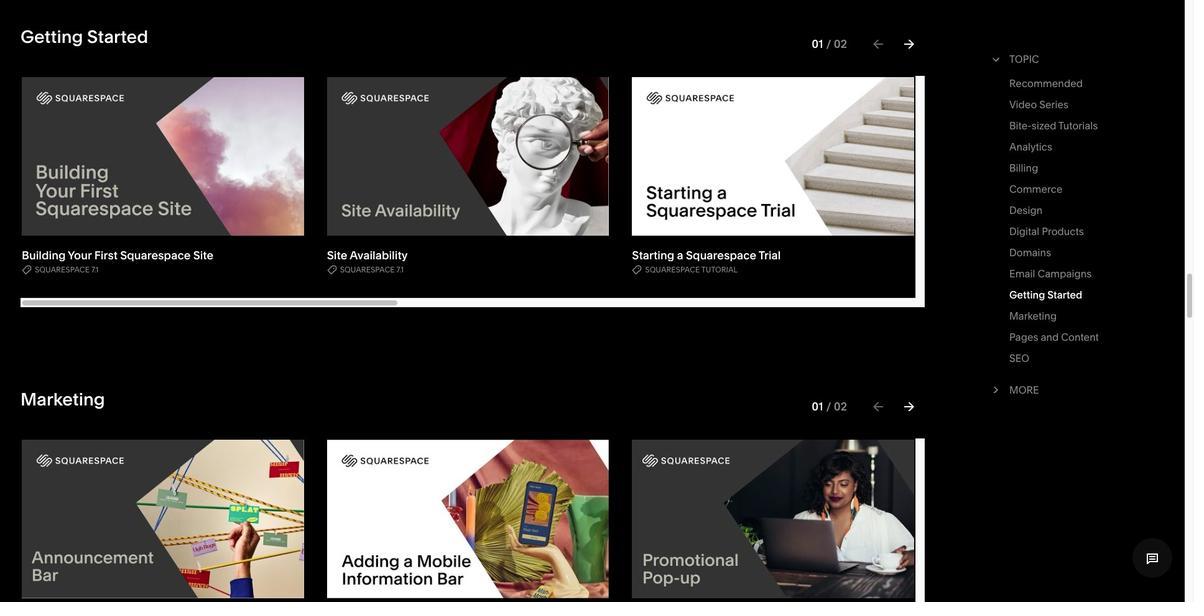 Task type: vqa. For each thing, say whether or not it's contained in the screenshot.
Sized
yes



Task type: locate. For each thing, give the bounding box(es) containing it.
squarespace 7.1 for availability
[[340, 265, 404, 274]]

01
[[812, 36, 823, 51], [812, 399, 823, 413]]

your
[[68, 248, 92, 262]]

1 vertical spatial getting
[[1010, 289, 1045, 301]]

0 horizontal spatial site
[[193, 248, 214, 262]]

0 horizontal spatial squarespace 7.1
[[35, 265, 99, 274]]

0 horizontal spatial 7.1
[[91, 265, 99, 274]]

squarespace 7.1 down your at the top
[[35, 265, 99, 274]]

1 vertical spatial 01
[[812, 399, 823, 413]]

2 site from the left
[[327, 248, 347, 262]]

commerce
[[1010, 183, 1063, 195]]

squarespace down "site availability"
[[340, 265, 395, 274]]

digital products
[[1010, 225, 1084, 238]]

1 horizontal spatial marketing
[[1010, 310, 1057, 322]]

sized
[[1032, 119, 1057, 132]]

1 horizontal spatial 7.1
[[397, 265, 404, 274]]

7.1 down availability
[[397, 265, 404, 274]]

2 7.1 from the left
[[397, 265, 404, 274]]

0 horizontal spatial getting
[[21, 26, 83, 47]]

billing link
[[1010, 159, 1038, 180]]

1 squarespace 7.1 from the left
[[35, 265, 99, 274]]

getting started
[[21, 26, 148, 47], [1010, 289, 1083, 301]]

squarespace up tutorial at the top right of the page
[[686, 248, 756, 262]]

0 vertical spatial 01 / 02
[[812, 36, 847, 51]]

1 7.1 from the left
[[91, 265, 99, 274]]

content
[[1061, 331, 1099, 343]]

topic
[[1010, 53, 1039, 65]]

7.1 down first
[[91, 265, 99, 274]]

2 01 / 02 from the top
[[812, 399, 847, 413]]

pages and content
[[1010, 331, 1099, 343]]

2 squarespace 7.1 from the left
[[340, 265, 404, 274]]

0 vertical spatial started
[[87, 26, 148, 47]]

getting
[[21, 26, 83, 47], [1010, 289, 1045, 301]]

bite-sized tutorials link
[[1010, 117, 1098, 138]]

1 / from the top
[[826, 36, 831, 51]]

/ for getting started
[[826, 36, 831, 51]]

1 vertical spatial 01 / 02
[[812, 399, 847, 413]]

01 for marketing
[[812, 399, 823, 413]]

domains
[[1010, 246, 1051, 259]]

squarespace down your at the top
[[35, 265, 90, 274]]

more link
[[1010, 381, 1143, 399]]

1 horizontal spatial squarespace 7.1
[[340, 265, 404, 274]]

building
[[22, 248, 66, 262]]

0 vertical spatial getting
[[21, 26, 83, 47]]

recommended link
[[1010, 75, 1083, 96]]

billing
[[1010, 162, 1038, 174]]

squarespace right first
[[120, 248, 191, 262]]

squarespace 7.1 for your
[[35, 265, 99, 274]]

7.1 for your
[[91, 265, 99, 274]]

started
[[87, 26, 148, 47], [1048, 289, 1083, 301]]

digital
[[1010, 225, 1040, 238]]

seo
[[1010, 352, 1030, 365]]

1 site from the left
[[193, 248, 214, 262]]

01 for getting started
[[812, 36, 823, 51]]

squarespace
[[120, 248, 191, 262], [686, 248, 756, 262], [35, 265, 90, 274], [340, 265, 395, 274], [645, 265, 700, 274]]

squarespace tutorial
[[645, 265, 738, 274]]

0 horizontal spatial marketing
[[21, 389, 105, 410]]

1 vertical spatial /
[[826, 399, 831, 413]]

1 vertical spatial getting started
[[1010, 289, 1083, 301]]

campaigns
[[1038, 267, 1092, 280]]

0 vertical spatial marketing
[[1010, 310, 1057, 322]]

2 / from the top
[[826, 399, 831, 413]]

series
[[1040, 98, 1069, 111]]

more button
[[989, 374, 1143, 406]]

marketing
[[1010, 310, 1057, 322], [21, 389, 105, 410]]

02 for marketing
[[834, 399, 847, 413]]

pages
[[1010, 331, 1039, 343]]

1 01 from the top
[[812, 36, 823, 51]]

analytics link
[[1010, 138, 1052, 159]]

squarespace 7.1 down "site availability"
[[340, 265, 404, 274]]

0 vertical spatial /
[[826, 36, 831, 51]]

0 vertical spatial getting started
[[21, 26, 148, 47]]

products
[[1042, 225, 1084, 238]]

7.1
[[91, 265, 99, 274], [397, 265, 404, 274]]

pages and content link
[[1010, 328, 1099, 350]]

tutorials
[[1059, 119, 1098, 132]]

1 horizontal spatial started
[[1048, 289, 1083, 301]]

email campaigns
[[1010, 267, 1092, 280]]

squarespace 7.1
[[35, 265, 99, 274], [340, 265, 404, 274]]

1 02 from the top
[[834, 36, 847, 51]]

0 vertical spatial 01
[[812, 36, 823, 51]]

0 vertical spatial 02
[[834, 36, 847, 51]]

/ for marketing
[[826, 399, 831, 413]]

1 01 / 02 from the top
[[812, 36, 847, 51]]

starting
[[632, 248, 674, 262]]

/
[[826, 36, 831, 51], [826, 399, 831, 413]]

availability
[[350, 248, 408, 262]]

1 vertical spatial 02
[[834, 399, 847, 413]]

building your first squarespace site
[[22, 248, 214, 262]]

2 02 from the top
[[834, 399, 847, 413]]

2 01 from the top
[[812, 399, 823, 413]]

squarespace down a
[[645, 265, 700, 274]]

02
[[834, 36, 847, 51], [834, 399, 847, 413]]

01 / 02
[[812, 36, 847, 51], [812, 399, 847, 413]]

design
[[1010, 204, 1043, 216]]

1 horizontal spatial site
[[327, 248, 347, 262]]

site
[[193, 248, 214, 262], [327, 248, 347, 262]]



Task type: describe. For each thing, give the bounding box(es) containing it.
analytics
[[1010, 141, 1052, 153]]

1 vertical spatial started
[[1048, 289, 1083, 301]]

more
[[1010, 384, 1039, 396]]

digital products link
[[1010, 223, 1084, 244]]

design link
[[1010, 202, 1043, 223]]

seo link
[[1010, 350, 1030, 371]]

bite-
[[1010, 119, 1032, 132]]

0 horizontal spatial started
[[87, 26, 148, 47]]

video
[[1010, 98, 1037, 111]]

email campaigns link
[[1010, 265, 1092, 286]]

squarespace for building your first squarespace site
[[35, 265, 90, 274]]

getting started link
[[1010, 286, 1083, 307]]

bite-sized tutorials
[[1010, 119, 1098, 132]]

email
[[1010, 267, 1035, 280]]

commerce link
[[1010, 180, 1063, 202]]

1 vertical spatial marketing
[[21, 389, 105, 410]]

topic button
[[989, 44, 1143, 75]]

video series link
[[1010, 96, 1069, 117]]

01 / 02 for getting started
[[812, 36, 847, 51]]

squarespace for site availability
[[340, 265, 395, 274]]

02 for getting started
[[834, 36, 847, 51]]

0 horizontal spatial getting started
[[21, 26, 148, 47]]

site availability
[[327, 248, 408, 262]]

7.1 for availability
[[397, 265, 404, 274]]

tutorial
[[702, 265, 738, 274]]

and
[[1041, 331, 1059, 343]]

a
[[677, 248, 683, 262]]

video series
[[1010, 98, 1069, 111]]

first
[[94, 248, 118, 262]]

01 / 02 for marketing
[[812, 399, 847, 413]]

1 horizontal spatial getting started
[[1010, 289, 1083, 301]]

trial
[[759, 248, 781, 262]]

domains link
[[1010, 244, 1051, 265]]

topic link
[[1010, 50, 1143, 68]]

recommended
[[1010, 77, 1083, 90]]

1 horizontal spatial getting
[[1010, 289, 1045, 301]]

starting a squarespace trial
[[632, 248, 781, 262]]

squarespace for starting a squarespace trial
[[645, 265, 700, 274]]

marketing link
[[1010, 307, 1057, 328]]



